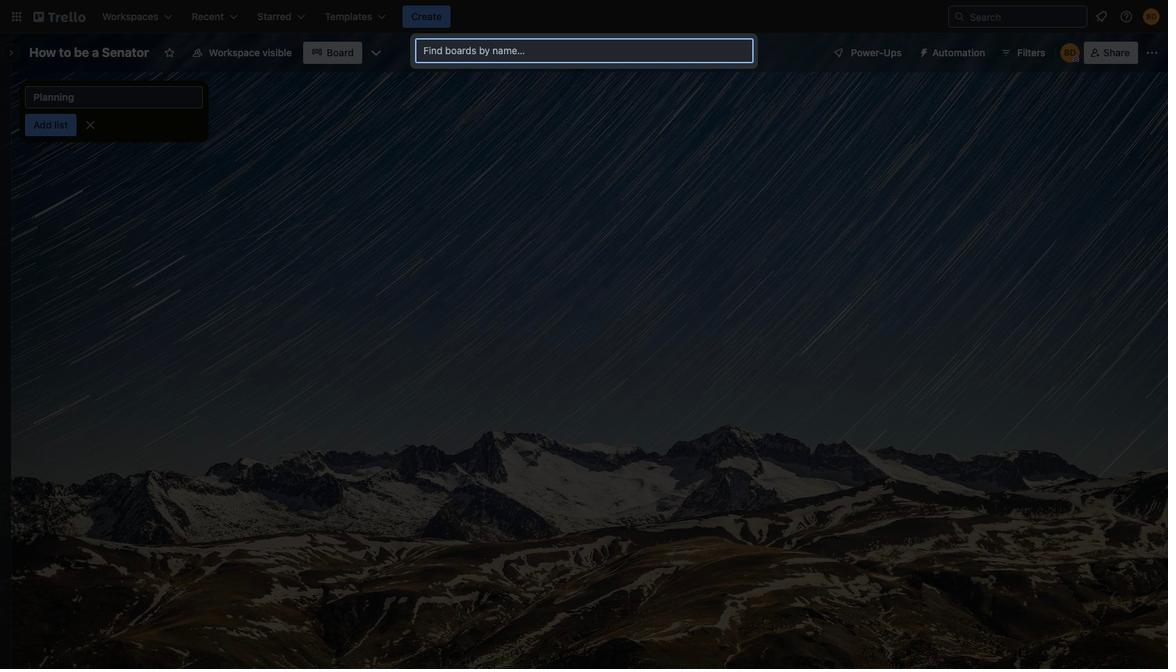 Task type: vqa. For each thing, say whether or not it's contained in the screenshot.
PROFILE
no



Task type: locate. For each thing, give the bounding box(es) containing it.
open information menu image
[[1120, 10, 1134, 24]]

Board name text field
[[22, 42, 156, 64]]

barb dwyer (barbdwyer3) image
[[1143, 8, 1160, 25]]

sm image
[[913, 42, 933, 61]]

show menu image
[[1145, 46, 1159, 60]]

customize views image
[[369, 46, 383, 60]]

Find boards by name… text field
[[415, 38, 754, 63]]

Search field
[[965, 7, 1087, 26]]



Task type: describe. For each thing, give the bounding box(es) containing it.
star or unstar board image
[[164, 47, 176, 58]]

primary element
[[0, 0, 1168, 33]]

Enter list title… text field
[[25, 86, 203, 108]]

search image
[[954, 11, 965, 22]]

cancel list editing image
[[83, 118, 97, 132]]

barb dwyer (barbdwyer3) image
[[1060, 43, 1080, 63]]

0 notifications image
[[1093, 8, 1110, 25]]



